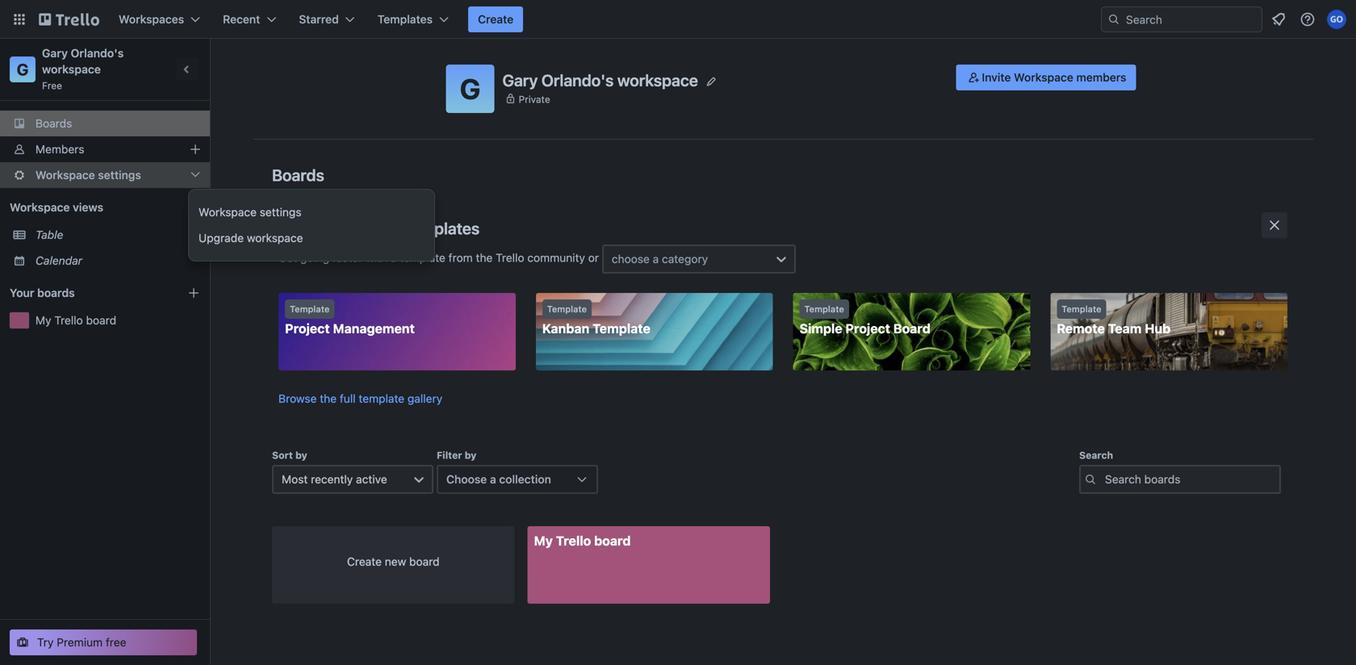 Task type: vqa. For each thing, say whether or not it's contained in the screenshot.
Board
yes



Task type: locate. For each thing, give the bounding box(es) containing it.
1 vertical spatial create
[[347, 555, 382, 568]]

1 vertical spatial my trello board link
[[528, 526, 770, 604]]

boards up members
[[36, 117, 72, 130]]

most up going
[[304, 219, 342, 238]]

gary inside "gary orlando's workspace free"
[[42, 46, 68, 60]]

0 vertical spatial gary
[[42, 46, 68, 60]]

0 horizontal spatial gary
[[42, 46, 68, 60]]

gary up free
[[42, 46, 68, 60]]

workspace up get
[[247, 231, 303, 245]]

template for simple
[[805, 304, 845, 315]]

a for choose a collection
[[490, 473, 496, 486]]

orlando's
[[71, 46, 124, 60], [542, 70, 614, 89]]

orlando's up private
[[542, 70, 614, 89]]

template kanban template
[[542, 304, 651, 336]]

project left management
[[285, 321, 330, 336]]

0 vertical spatial trello
[[496, 251, 524, 265]]

template for project
[[290, 304, 330, 315]]

invite
[[982, 71, 1011, 84]]

templates button
[[368, 6, 459, 32]]

my down your boards
[[36, 314, 51, 327]]

workspace settings button
[[0, 162, 210, 188]]

template project management
[[285, 304, 415, 336]]

a for choose a category
[[653, 252, 659, 266]]

project inside template project management
[[285, 321, 330, 336]]

boards link
[[0, 111, 210, 136]]

settings
[[98, 168, 141, 182], [260, 206, 302, 219]]

by for filter by
[[465, 450, 477, 461]]

0 vertical spatial most
[[304, 219, 342, 238]]

active
[[356, 473, 387, 486]]

create left new
[[347, 555, 382, 568]]

1 horizontal spatial settings
[[260, 206, 302, 219]]

trello
[[496, 251, 524, 265], [54, 314, 83, 327], [556, 533, 591, 549]]

template up kanban
[[547, 304, 587, 315]]

1 horizontal spatial a
[[490, 473, 496, 486]]

the left full
[[320, 392, 337, 405]]

by right "filter"
[[465, 450, 477, 461]]

1 horizontal spatial my trello board
[[534, 533, 631, 549]]

members
[[1077, 71, 1127, 84]]

0 vertical spatial my trello board link
[[36, 312, 200, 329]]

free
[[106, 636, 126, 649]]

0 horizontal spatial my
[[36, 314, 51, 327]]

try premium free
[[37, 636, 126, 649]]

template simple project board
[[800, 304, 931, 336]]

category
[[662, 252, 708, 266]]

full
[[340, 392, 356, 405]]

1 horizontal spatial my trello board link
[[528, 526, 770, 604]]

template
[[290, 304, 330, 315], [547, 304, 587, 315], [805, 304, 845, 315], [1062, 304, 1102, 315], [593, 321, 651, 336]]

template inside the template simple project board
[[805, 304, 845, 315]]

workspace
[[42, 63, 101, 76], [618, 70, 698, 89], [247, 231, 303, 245]]

open information menu image
[[1300, 11, 1316, 27]]

0 vertical spatial create
[[478, 13, 514, 26]]

0 horizontal spatial project
[[285, 321, 330, 336]]

workspace for gary orlando's workspace free
[[42, 63, 101, 76]]

orlando's for gary orlando's workspace
[[542, 70, 614, 89]]

template inside template remote team hub
[[1062, 304, 1102, 315]]

simple
[[800, 321, 843, 336]]

create inside button
[[478, 13, 514, 26]]

1 horizontal spatial the
[[476, 251, 493, 265]]

settings inside dropdown button
[[98, 168, 141, 182]]

0 horizontal spatial orlando's
[[71, 46, 124, 60]]

template down going
[[290, 304, 330, 315]]

Search field
[[1121, 7, 1262, 31]]

settings down members link
[[98, 168, 141, 182]]

the
[[476, 251, 493, 265], [320, 392, 337, 405]]

template remote team hub
[[1057, 304, 1171, 336]]

1 vertical spatial orlando's
[[542, 70, 614, 89]]

1 horizontal spatial create
[[478, 13, 514, 26]]

g inside button
[[460, 72, 481, 105]]

private
[[519, 93, 550, 105]]

community
[[528, 251, 585, 265]]

my trello board link
[[36, 312, 200, 329], [528, 526, 770, 604]]

boards
[[36, 117, 72, 130], [272, 166, 324, 185]]

browse the full template gallery
[[279, 392, 443, 405]]

free
[[42, 80, 62, 91]]

template right full
[[359, 392, 405, 405]]

filter by
[[437, 450, 477, 461]]

template up simple
[[805, 304, 845, 315]]

template inside template project management
[[290, 304, 330, 315]]

invite workspace members
[[982, 71, 1127, 84]]

0 vertical spatial orlando's
[[71, 46, 124, 60]]

0 horizontal spatial g
[[17, 60, 29, 79]]

g down "switch to…" image at the left of page
[[17, 60, 29, 79]]

workspace
[[1014, 71, 1074, 84], [36, 168, 95, 182], [10, 201, 70, 214], [199, 206, 257, 219]]

boards
[[37, 286, 75, 300]]

my
[[36, 314, 51, 327], [534, 533, 553, 549]]

0 horizontal spatial workspace
[[42, 63, 101, 76]]

1 by from the left
[[295, 450, 307, 461]]

my down collection
[[534, 533, 553, 549]]

template up "remote"
[[1062, 304, 1102, 315]]

2 horizontal spatial board
[[594, 533, 631, 549]]

workspace up table
[[10, 201, 70, 214]]

workspace settings down members link
[[36, 168, 141, 182]]

project left board
[[846, 321, 891, 336]]

workspace for gary orlando's workspace
[[618, 70, 698, 89]]

most down sort by
[[282, 473, 308, 486]]

recent
[[223, 13, 260, 26]]

1 horizontal spatial g
[[460, 72, 481, 105]]

boards up workspace settings link
[[272, 166, 324, 185]]

create for create
[[478, 13, 514, 26]]

calendar
[[36, 254, 82, 267]]

settings up "upgrade workspace"
[[260, 206, 302, 219]]

gary orlando's workspace
[[503, 70, 698, 89]]

orlando's down back to home image
[[71, 46, 124, 60]]

upgrade workspace link
[[189, 225, 454, 251]]

workspace inside "gary orlando's workspace free"
[[42, 63, 101, 76]]

gary up private
[[503, 70, 538, 89]]

create up g button at the top of page
[[478, 13, 514, 26]]

most for most popular templates
[[304, 219, 342, 238]]

back to home image
[[39, 6, 99, 32]]

get
[[279, 251, 297, 265]]

1 vertical spatial the
[[320, 392, 337, 405]]

1 horizontal spatial workspace settings
[[199, 206, 302, 219]]

workspace down members
[[36, 168, 95, 182]]

by
[[295, 450, 307, 461], [465, 450, 477, 461]]

browse
[[279, 392, 317, 405]]

g left private
[[460, 72, 481, 105]]

g link
[[10, 57, 36, 82]]

0 horizontal spatial create
[[347, 555, 382, 568]]

most popular templates
[[304, 219, 480, 238]]

1 vertical spatial gary
[[503, 70, 538, 89]]

with
[[366, 251, 388, 265]]

workspaces
[[119, 13, 184, 26]]

a inside button
[[490, 473, 496, 486]]

0 horizontal spatial workspace settings
[[36, 168, 141, 182]]

1 horizontal spatial gary
[[503, 70, 538, 89]]

1 vertical spatial board
[[594, 533, 631, 549]]

2 horizontal spatial a
[[653, 252, 659, 266]]

1 project from the left
[[285, 321, 330, 336]]

2 by from the left
[[465, 450, 477, 461]]

1 vertical spatial boards
[[272, 166, 324, 185]]

workspaces button
[[109, 6, 210, 32]]

templates
[[378, 13, 433, 26]]

template right kanban
[[593, 321, 651, 336]]

create
[[478, 13, 514, 26], [347, 555, 382, 568]]

g for g button at the top of page
[[460, 72, 481, 105]]

choose
[[447, 473, 487, 486]]

2 project from the left
[[846, 321, 891, 336]]

the right from
[[476, 251, 493, 265]]

0 vertical spatial boards
[[36, 117, 72, 130]]

0 horizontal spatial by
[[295, 450, 307, 461]]

search
[[1080, 450, 1114, 461]]

1 horizontal spatial by
[[465, 450, 477, 461]]

2 horizontal spatial workspace
[[618, 70, 698, 89]]

1 vertical spatial my
[[534, 533, 553, 549]]

0 horizontal spatial board
[[86, 314, 116, 327]]

1 horizontal spatial project
[[846, 321, 891, 336]]

workspace right invite
[[1014, 71, 1074, 84]]

workspace settings up "upgrade workspace"
[[199, 206, 302, 219]]

by right sort
[[295, 450, 307, 461]]

0 horizontal spatial my trello board
[[36, 314, 116, 327]]

orlando's inside "gary orlando's workspace free"
[[71, 46, 124, 60]]

g button
[[446, 65, 495, 113]]

1 vertical spatial settings
[[260, 206, 302, 219]]

team
[[1108, 321, 1142, 336]]

my trello board
[[36, 314, 116, 327], [534, 533, 631, 549]]

0 horizontal spatial settings
[[98, 168, 141, 182]]

1 vertical spatial trello
[[54, 314, 83, 327]]

gary
[[42, 46, 68, 60], [503, 70, 538, 89]]

sm image
[[966, 69, 982, 86]]

hub
[[1145, 321, 1171, 336]]

a
[[391, 251, 397, 265], [653, 252, 659, 266], [490, 473, 496, 486]]

0 vertical spatial settings
[[98, 168, 141, 182]]

members link
[[0, 136, 210, 162]]

filter
[[437, 450, 462, 461]]

board
[[86, 314, 116, 327], [594, 533, 631, 549], [409, 555, 440, 568]]

project
[[285, 321, 330, 336], [846, 321, 891, 336]]

2 vertical spatial board
[[409, 555, 440, 568]]

1 horizontal spatial workspace
[[247, 231, 303, 245]]

2 horizontal spatial trello
[[556, 533, 591, 549]]

1 horizontal spatial orlando's
[[542, 70, 614, 89]]

g for g link
[[17, 60, 29, 79]]

template down templates
[[400, 251, 446, 265]]

1 vertical spatial most
[[282, 473, 308, 486]]

0 vertical spatial workspace settings
[[36, 168, 141, 182]]

workspace up free
[[42, 63, 101, 76]]

workspace inside dropdown button
[[36, 168, 95, 182]]

most
[[304, 219, 342, 238], [282, 473, 308, 486]]

templates
[[406, 219, 480, 238]]

1 vertical spatial my trello board
[[534, 533, 631, 549]]

most recently active
[[282, 473, 387, 486]]

workspace down primary element
[[618, 70, 698, 89]]



Task type: describe. For each thing, give the bounding box(es) containing it.
browse the full template gallery link
[[279, 392, 443, 405]]

views
[[73, 201, 103, 214]]

0 horizontal spatial trello
[[54, 314, 83, 327]]

by for sort by
[[295, 450, 307, 461]]

gary orlando's workspace link
[[42, 46, 127, 76]]

create for create new board
[[347, 555, 382, 568]]

template for remote
[[1062, 304, 1102, 315]]

calendar link
[[36, 253, 200, 269]]

your
[[10, 286, 34, 300]]

management
[[333, 321, 415, 336]]

0 horizontal spatial a
[[391, 251, 397, 265]]

workspace settings link
[[189, 199, 454, 225]]

workspace up upgrade
[[199, 206, 257, 219]]

workspace inside button
[[1014, 71, 1074, 84]]

choose a category
[[612, 252, 708, 266]]

0 vertical spatial board
[[86, 314, 116, 327]]

1 horizontal spatial trello
[[496, 251, 524, 265]]

Search text field
[[1080, 465, 1281, 494]]

or
[[588, 251, 599, 265]]

1 vertical spatial template
[[359, 392, 405, 405]]

search image
[[1108, 13, 1121, 26]]

starred button
[[289, 6, 365, 32]]

remote
[[1057, 321, 1105, 336]]

get going faster with a template from the trello community or
[[279, 251, 602, 265]]

0 horizontal spatial my trello board link
[[36, 312, 200, 329]]

kanban
[[542, 321, 590, 336]]

add board image
[[187, 287, 200, 300]]

0 vertical spatial template
[[400, 251, 446, 265]]

your boards with 1 items element
[[10, 283, 163, 303]]

0 vertical spatial my trello board
[[36, 314, 116, 327]]

primary element
[[0, 0, 1357, 39]]

invite workspace members button
[[956, 65, 1137, 90]]

recent button
[[213, 6, 286, 32]]

workspace views
[[10, 201, 103, 214]]

faster
[[333, 251, 363, 265]]

try premium free button
[[10, 630, 197, 656]]

most for most recently active
[[282, 473, 308, 486]]

sort by
[[272, 450, 307, 461]]

members
[[36, 143, 84, 156]]

your boards
[[10, 286, 75, 300]]

new
[[385, 555, 406, 568]]

popular
[[345, 219, 402, 238]]

switch to… image
[[11, 11, 27, 27]]

choose a collection button
[[437, 465, 598, 494]]

workspace navigation collapse icon image
[[176, 58, 199, 81]]

gary for gary orlando's workspace free
[[42, 46, 68, 60]]

gary orlando's workspace free
[[42, 46, 127, 91]]

0 notifications image
[[1269, 10, 1289, 29]]

sort
[[272, 450, 293, 461]]

board
[[894, 321, 931, 336]]

1 horizontal spatial board
[[409, 555, 440, 568]]

gallery
[[408, 392, 443, 405]]

0 vertical spatial the
[[476, 251, 493, 265]]

choose a collection
[[447, 473, 551, 486]]

collection
[[499, 473, 551, 486]]

project inside the template simple project board
[[846, 321, 891, 336]]

from
[[449, 251, 473, 265]]

2 vertical spatial trello
[[556, 533, 591, 549]]

upgrade
[[199, 231, 244, 245]]

premium
[[57, 636, 103, 649]]

1 vertical spatial workspace settings
[[199, 206, 302, 219]]

workspace inside upgrade workspace link
[[247, 231, 303, 245]]

starred
[[299, 13, 339, 26]]

upgrade workspace
[[199, 231, 303, 245]]

gary for gary orlando's workspace
[[503, 70, 538, 89]]

template for kanban
[[547, 304, 587, 315]]

1 horizontal spatial boards
[[272, 166, 324, 185]]

0 vertical spatial my
[[36, 314, 51, 327]]

0 horizontal spatial the
[[320, 392, 337, 405]]

table link
[[36, 227, 200, 243]]

choose
[[612, 252, 650, 266]]

try
[[37, 636, 54, 649]]

orlando's for gary orlando's workspace free
[[71, 46, 124, 60]]

going
[[300, 251, 330, 265]]

1 horizontal spatial my
[[534, 533, 553, 549]]

workspace settings inside dropdown button
[[36, 168, 141, 182]]

create button
[[468, 6, 523, 32]]

0 horizontal spatial boards
[[36, 117, 72, 130]]

create new board
[[347, 555, 440, 568]]

gary orlando (garyorlando) image
[[1328, 10, 1347, 29]]

recently
[[311, 473, 353, 486]]

table
[[36, 228, 63, 241]]



